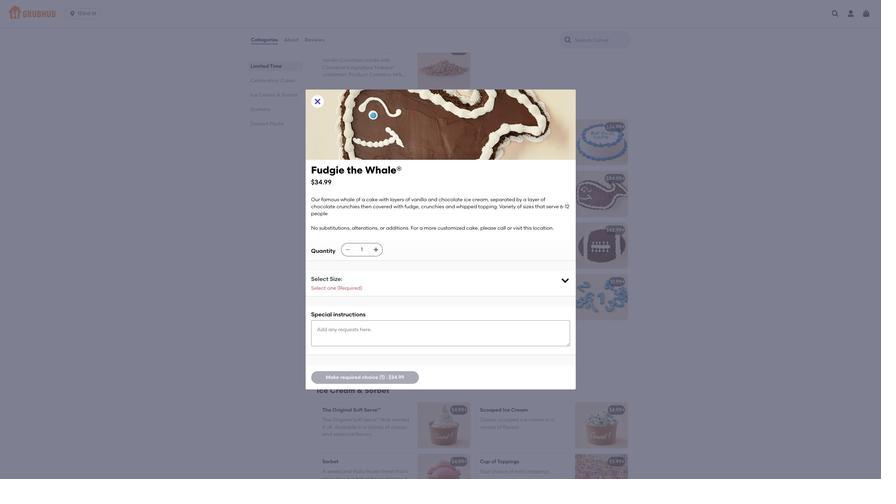 Task type: locate. For each thing, give the bounding box(es) containing it.
chocolate up people
[[311, 204, 335, 210]]

0 vertical spatial toppings.
[[371, 341, 393, 347]]

serve™
[[364, 408, 381, 414], [363, 418, 380, 424]]

1 horizontal spatial ice
[[520, 418, 527, 424]]

2 variety from the left
[[480, 425, 496, 431]]

game ball® image
[[575, 223, 628, 269]]

a right get
[[490, 6, 493, 12]]

2 horizontal spatial choice
[[492, 469, 508, 475]]

cinnabon® up later,
[[480, 13, 506, 19]]

serve left 6-
[[546, 204, 559, 210]]

0 vertical spatial celebration
[[251, 78, 279, 84]]

1 vary from the left
[[389, 296, 399, 302]]

0 vertical spatial select
[[311, 276, 328, 283]]

by
[[516, 197, 522, 203]]

1 horizontal spatial cup
[[480, 459, 490, 465]]

the for the original soft serve™ that started it all. available in a variety of classic and seasonal flavors.
[[322, 418, 331, 424]]

$21.99
[[450, 124, 464, 130]]

vanilla
[[411, 197, 427, 203]]

serve™ up the original soft serve™ that started it all. available in a variety of classic and seasonal flavors.
[[364, 408, 381, 414]]

and down cheesecake on the left of the page
[[357, 20, 366, 26]]

soft up enjoy
[[507, 13, 516, 19]]

cream right round at the top right of page
[[505, 124, 522, 130]]

and left whipped at the right top of the page
[[445, 204, 455, 210]]

0 horizontal spatial your choice of extra toppings.
[[322, 341, 393, 347]]

cup for left 'cup of toppings' image
[[322, 331, 333, 337]]

and inside vanilla crunchies made with cinnabon's signature makara® cinnamon.     product contains: milk, wheat, and soy
[[341, 79, 350, 85]]

toppings for left 'cup of toppings' image
[[340, 331, 362, 337]]

toppings.
[[371, 341, 393, 347], [528, 469, 551, 475]]

vary down not
[[389, 296, 399, 302]]

vary inside 24 candles to blow out. wish not included.  *candle style may vary
[[389, 296, 399, 302]]

0 horizontal spatial extra
[[357, 341, 369, 347]]

milk,
[[393, 72, 404, 78]]

& down "make required choice (1) : $34.99" on the bottom left of page
[[357, 387, 363, 395]]

1 vertical spatial cakes
[[363, 103, 386, 112]]

round ice cream cake
[[480, 124, 536, 130]]

0 vertical spatial contains:
[[322, 20, 345, 26]]

wheat inside get a pint's worth of our new cinnabon® soft serve to share, save for later, or enjoy all to yourself. product contains: milk and wheat
[[545, 27, 561, 33]]

cinnabon® up vanilla
[[322, 48, 349, 53]]

or left additions.
[[380, 225, 385, 231]]

2 the from the top
[[322, 418, 331, 424]]

milk down cheesecake on the left of the page
[[346, 20, 356, 26]]

$34.99 inside fudgie the whale® $34.99
[[311, 178, 332, 186]]

celebration up square
[[317, 103, 361, 112]]

1 horizontal spatial in
[[545, 418, 550, 424]]

candles
[[346, 279, 366, 285]]

makara®
[[374, 65, 395, 71]]

to down our
[[531, 13, 536, 19]]

with inside cinnabon® soft serve, hand-spun with rich cheesecake bites.    product contains: milk and wheat
[[322, 13, 332, 19]]

$34.99
[[606, 176, 622, 182], [311, 178, 332, 186], [389, 375, 404, 381]]

cup for bottom 'cup of toppings' image
[[480, 459, 490, 465]]

wheat inside cinnabon® soft serve, hand-spun with rich cheesecake bites.    product contains: milk and wheat
[[368, 20, 384, 26]]

0 horizontal spatial in
[[358, 425, 362, 431]]

0 vertical spatial serve™
[[364, 408, 381, 414]]

0 vertical spatial product
[[388, 13, 407, 19]]

0 horizontal spatial ice
[[464, 197, 471, 203]]

1 horizontal spatial chocolate
[[439, 197, 463, 203]]

whale
[[340, 197, 355, 203]]

to right all
[[528, 20, 532, 26]]

0 horizontal spatial $34.99
[[311, 178, 332, 186]]

1 horizontal spatial your choice of extra toppings.
[[480, 469, 551, 475]]

0 vertical spatial cup of toppings
[[322, 331, 362, 337]]

to left blow
[[349, 289, 354, 295]]

crunchies
[[336, 204, 360, 210], [421, 204, 444, 210]]

1 vertical spatial sorbet
[[365, 387, 389, 395]]

1 *candle from the left
[[346, 296, 364, 302]]

and left soy
[[341, 79, 350, 85]]

ice up whipped at the right top of the page
[[464, 197, 471, 203]]

cinnabon® inside cinnabon® soft serve, hand-spun with rich cheesecake bites.    product contains: milk and wheat
[[322, 6, 349, 12]]

flavors.
[[356, 432, 373, 438]]

$3.99 for your choice of extra toppings.
[[609, 459, 622, 465]]

product down spun on the top of the page
[[388, 13, 407, 19]]

Input item quantity number field
[[354, 244, 370, 256]]

additions.
[[386, 225, 410, 231]]

a sweet and fruity frozen treat that's dairy-free but full of flavor. (vegan 
[[322, 469, 408, 480]]

cream
[[529, 418, 544, 424]]

svg image
[[831, 9, 840, 18], [69, 10, 76, 17], [345, 247, 351, 253]]

please
[[480, 225, 496, 231]]

0 horizontal spatial wheat
[[368, 20, 384, 26]]

style down out.
[[365, 296, 376, 302]]

*candle inside 24 candles to blow out. wish not included.  *candle style may vary
[[346, 296, 364, 302]]

or right later,
[[501, 20, 506, 26]]

1 horizontal spatial crunchies
[[421, 204, 444, 210]]

1 horizontal spatial sorbet
[[322, 459, 338, 465]]

ice down make
[[317, 387, 328, 395]]

scooped
[[498, 418, 519, 424]]

svg image
[[862, 9, 871, 18], [313, 97, 322, 106], [373, 247, 379, 253], [560, 276, 570, 286]]

2 vary from the left
[[533, 296, 543, 302]]

rich
[[334, 13, 343, 19]]

we
[[537, 289, 544, 295]]

celebration cakes down time
[[251, 78, 295, 84]]

0 horizontal spatial celebration
[[251, 78, 279, 84]]

dashers
[[251, 107, 270, 113]]

cakes up the square ice cream cake
[[363, 103, 386, 112]]

2 horizontal spatial svg image
[[831, 9, 840, 18]]

0 horizontal spatial svg image
[[69, 10, 76, 17]]

visit
[[513, 225, 522, 231]]

standard candles image
[[417, 275, 470, 320]]

cinnamon.
[[322, 72, 348, 78]]

your choice of extra toppings. for left 'cup of toppings' image
[[322, 341, 393, 347]]

0 vertical spatial soft
[[353, 408, 363, 414]]

select up "24"
[[311, 276, 328, 283]]

1 vertical spatial soft
[[507, 13, 516, 19]]

contains: inside get a pint's worth of our new cinnabon® soft serve to share, save for later, or enjoy all to yourself. product contains: milk and wheat
[[500, 27, 523, 33]]

0 vertical spatial the
[[322, 408, 331, 414]]

1 vertical spatial $3.99
[[609, 459, 622, 465]]

0 vertical spatial serve
[[518, 13, 530, 19]]

0 vertical spatial milk
[[346, 20, 356, 26]]

ice inside our famous whale of a cake with layers of vanilla and chocolate ice cream, separated by a layer of chocolate crunchies then covered with fudge, crunchies and whipped topping. variety of sizes that serve 6-12 people no substitutions, alterations, or additions. for a more customized cake, please call or visit this location.
[[464, 197, 471, 203]]

1 horizontal spatial may
[[521, 296, 532, 302]]

free
[[336, 476, 346, 480]]

1 horizontal spatial style
[[509, 296, 520, 302]]

ice inside classic scooped ice cream in a variety of flavors
[[520, 418, 527, 424]]

0 vertical spatial original
[[332, 408, 352, 414]]

1 horizontal spatial *candle
[[489, 296, 508, 302]]

cream for round ice cream cake
[[505, 124, 522, 130]]

$4.99 for your choice of extra toppings.
[[452, 459, 464, 465]]

serve™ for the original soft serve™
[[364, 408, 381, 414]]

1 vertical spatial the
[[322, 418, 331, 424]]

sizes
[[523, 204, 534, 210]]

crunchies inside vanilla crunchies made with cinnabon's signature makara® cinnamon.     product contains: milk, wheat, and soy
[[340, 57, 364, 63]]

serve inside get a pint's worth of our new cinnabon® soft serve to share, save for later, or enjoy all to yourself. product contains: milk and wheat
[[518, 13, 530, 19]]

0 horizontal spatial *candle
[[346, 296, 364, 302]]

cakes down time
[[280, 78, 295, 84]]

contains: down enjoy
[[500, 27, 523, 33]]

0 horizontal spatial your
[[322, 341, 333, 347]]

serve™ inside the original soft serve™ that started it all. available in a variety of classic and seasonal flavors.
[[363, 418, 380, 424]]

variety
[[368, 425, 384, 431], [480, 425, 496, 431]]

1 style from the left
[[365, 296, 376, 302]]

soft down "the original soft serve™"
[[353, 418, 362, 424]]

spun
[[390, 6, 401, 12]]

extra for bottom 'cup of toppings' image
[[515, 469, 527, 475]]

crunchies up made
[[350, 48, 375, 53]]

ice right the sheet
[[337, 176, 345, 182]]

fudgie the whale® $34.99
[[311, 164, 402, 186]]

contains: down makara®
[[369, 72, 392, 78]]

cup of toppings image
[[417, 326, 470, 372], [575, 455, 628, 480]]

crunchies down vanilla
[[421, 204, 444, 210]]

original inside the original soft serve™ that started it all. available in a variety of classic and seasonal flavors.
[[332, 418, 351, 424]]

serve up all
[[518, 13, 530, 19]]

+ for cup of toppings
[[622, 459, 625, 465]]

sorbet down (1)
[[365, 387, 389, 395]]

a inside get a pint's worth of our new cinnabon® soft serve to share, save for later, or enjoy all to yourself. product contains: milk and wheat
[[490, 6, 493, 12]]

product inside cinnabon® soft serve, hand-spun with rich cheesecake bites.    product contains: milk and wheat
[[388, 13, 407, 19]]

1 the from the top
[[322, 408, 331, 414]]

serve
[[518, 13, 530, 19], [546, 204, 559, 210]]

flavor.
[[370, 476, 385, 480]]

ice for square ice cream cake
[[341, 124, 348, 130]]

& up the packs
[[277, 92, 281, 98]]

2 original from the top
[[332, 418, 351, 424]]

cream inside button
[[346, 176, 363, 182]]

0 vertical spatial cup
[[322, 331, 333, 337]]

make
[[326, 375, 339, 381]]

may down wish
[[377, 296, 388, 302]]

1 vertical spatial select
[[311, 286, 326, 291]]

special instructions
[[311, 312, 366, 318]]

1 vertical spatial extra
[[515, 469, 527, 475]]

product up soy
[[349, 72, 368, 78]]

search icon image
[[564, 36, 572, 44]]

milk inside cinnabon® soft serve, hand-spun with rich cheesecake bites.    product contains: milk and wheat
[[346, 20, 356, 26]]

to
[[531, 13, 536, 19], [528, 20, 532, 26], [349, 289, 354, 295]]

main navigation navigation
[[0, 0, 881, 27]]

0 vertical spatial celebration cakes
[[251, 78, 295, 84]]

+ for sorbet
[[464, 459, 467, 465]]

*candle down number at the right of page
[[489, 296, 508, 302]]

+ for scooped ice cream
[[622, 408, 625, 414]]

soft inside the original soft serve™ that started it all. available in a variety of classic and seasonal flavors.
[[353, 418, 362, 424]]

ice up dashers in the left top of the page
[[251, 92, 258, 98]]

2 vertical spatial to
[[349, 289, 354, 295]]

0 vertical spatial &
[[277, 92, 281, 98]]

&
[[277, 92, 281, 98], [357, 387, 363, 395]]

123rd st
[[77, 11, 96, 17]]

cream,
[[472, 197, 489, 203]]

0 horizontal spatial toppings
[[340, 331, 362, 337]]

1 variety from the left
[[368, 425, 384, 431]]

puss®
[[341, 228, 354, 234]]

0 vertical spatial choice
[[334, 341, 350, 347]]

of inside get a pint's worth of our new cinnabon® soft serve to share, save for later, or enjoy all to yourself. product contains: milk and wheat
[[523, 6, 528, 12]]

cream up whale
[[346, 176, 363, 182]]

ice left cream
[[520, 418, 527, 424]]

call
[[497, 225, 506, 231]]

celebration down limited time
[[251, 78, 279, 84]]

contains:
[[322, 20, 345, 26], [500, 27, 523, 33], [369, 72, 392, 78]]

0 horizontal spatial celebration cakes
[[251, 78, 295, 84]]

soft up the original soft serve™ that started it all. available in a variety of classic and seasonal flavors.
[[353, 408, 363, 414]]

cream for sheet ice cream cake
[[346, 176, 363, 182]]

(vegan
[[386, 476, 403, 480]]

0 horizontal spatial cup
[[322, 331, 333, 337]]

won't
[[546, 289, 558, 295]]

with left rich
[[322, 13, 332, 19]]

get a pint's worth of our new cinnabon® soft serve to share, save for later, or enjoy all to yourself. product contains: milk and wheat
[[480, 6, 564, 33]]

with
[[322, 13, 332, 19], [380, 57, 390, 63], [379, 197, 389, 203], [393, 204, 403, 210]]

1 vertical spatial toppings
[[497, 459, 519, 465]]

ice for sheet ice cream cake
[[337, 176, 345, 182]]

customized
[[438, 225, 465, 231]]

ice for round ice cream cake
[[497, 124, 504, 130]]

$4.99 + for your choice of extra toppings.
[[452, 459, 467, 465]]

time
[[270, 63, 282, 69]]

0 horizontal spatial cup of toppings
[[322, 331, 362, 337]]

1 vertical spatial serve™
[[363, 418, 380, 424]]

0 horizontal spatial sorbet
[[282, 92, 298, 98]]

limited
[[251, 63, 269, 69]]

variety up flavors.
[[368, 425, 384, 431]]

candles
[[329, 289, 348, 295]]

the inside the original soft serve™ that started it all. available in a variety of classic and seasonal flavors.
[[322, 418, 331, 424]]

2 *candle from the left
[[489, 296, 508, 302]]

numbered candles image
[[575, 275, 628, 320]]

1 horizontal spatial $3.99 +
[[609, 459, 625, 465]]

the original soft serve™ image
[[417, 403, 470, 449]]

sorbet up sweet
[[322, 459, 338, 465]]

0 vertical spatial ice cream & sorbet
[[251, 92, 298, 98]]

crunchies down whale
[[336, 204, 360, 210]]

1 horizontal spatial variety
[[480, 425, 496, 431]]

and down 'all.'
[[322, 432, 332, 438]]

soft
[[350, 6, 359, 12], [507, 13, 516, 19]]

1 vertical spatial ice cream & sorbet
[[317, 387, 389, 395]]

1 vertical spatial choice
[[362, 375, 378, 381]]

0 horizontal spatial toppings.
[[371, 341, 393, 347]]

crunchies
[[350, 48, 375, 53], [340, 57, 364, 63]]

choice for left 'cup of toppings' image
[[334, 341, 350, 347]]

and inside cinnabon® soft serve, hand-spun with rich cheesecake bites.    product contains: milk and wheat
[[357, 20, 366, 26]]

ice for scooped ice cream
[[503, 408, 510, 414]]

toppings down 'flavors'
[[497, 459, 519, 465]]

1 horizontal spatial cakes
[[363, 103, 386, 112]]

0 vertical spatial cup of toppings image
[[417, 326, 470, 372]]

ice inside button
[[337, 176, 345, 182]]

0 horizontal spatial ice cream & sorbet
[[251, 92, 298, 98]]

0 vertical spatial ice
[[464, 197, 471, 203]]

new
[[538, 6, 548, 12]]

1 horizontal spatial cup of toppings
[[480, 459, 519, 465]]

your for left 'cup of toppings' image
[[322, 341, 333, 347]]

ice
[[251, 92, 258, 98], [341, 124, 348, 130], [497, 124, 504, 130], [337, 176, 345, 182], [317, 387, 328, 395], [503, 408, 510, 414]]

cinnabon® inside get a pint's worth of our new cinnabon® soft serve to share, save for later, or enjoy all to yourself. product contains: milk and wheat
[[480, 13, 506, 19]]

ice up scooped
[[503, 408, 510, 414]]

1 horizontal spatial extra
[[515, 469, 527, 475]]

cinnabon's
[[322, 65, 350, 71]]

Search Carvel search field
[[574, 37, 628, 44]]

1 vertical spatial toppings.
[[528, 469, 551, 475]]

*candle inside number of your choice. we won't tell.  *candle style may vary
[[489, 296, 508, 302]]

1 vertical spatial contains:
[[500, 27, 523, 33]]

2 horizontal spatial contains:
[[500, 27, 523, 33]]

+ for round ice cream cake
[[622, 124, 625, 130]]

with up makara®
[[380, 57, 390, 63]]

in right cream
[[545, 418, 550, 424]]

1 vertical spatial $3.99 +
[[609, 459, 625, 465]]

that
[[535, 204, 545, 210], [381, 418, 391, 424]]

cream down the required
[[330, 387, 355, 395]]

select
[[311, 276, 328, 283], [311, 286, 326, 291]]

variety down classic on the right of page
[[480, 425, 496, 431]]

0 vertical spatial your
[[322, 341, 333, 347]]

crunchies for vanilla
[[340, 57, 364, 63]]

square ice cream cake image
[[417, 120, 470, 165]]

cinnabon® up rich
[[322, 6, 349, 12]]

$3.99
[[452, 48, 464, 53], [609, 459, 622, 465]]

a
[[490, 6, 493, 12], [362, 197, 365, 203], [523, 197, 527, 203], [420, 225, 423, 231], [551, 418, 554, 424], [363, 425, 366, 431]]

flavors
[[503, 425, 519, 431]]

0 horizontal spatial vary
[[389, 296, 399, 302]]

*candle down blow
[[346, 296, 364, 302]]

sheet ice cream cake image
[[417, 171, 470, 217]]

0 horizontal spatial $3.99 +
[[452, 48, 467, 53]]

cake inside button
[[364, 176, 376, 182]]

celebration cakes up the square ice cream cake
[[317, 103, 386, 112]]

1 horizontal spatial that
[[535, 204, 545, 210]]

1 horizontal spatial choice
[[362, 375, 378, 381]]

cup of toppings for left 'cup of toppings' image
[[322, 331, 362, 337]]

product inside get a pint's worth of our new cinnabon® soft serve to share, save for later, or enjoy all to yourself. product contains: milk and wheat
[[480, 27, 499, 33]]

+ for the original soft serve™
[[464, 408, 467, 414]]

that down layer
[[535, 204, 545, 210]]

signature
[[351, 65, 373, 71]]

round ice cream cake image
[[575, 120, 628, 165]]

crunchies up signature
[[340, 57, 364, 63]]

1 horizontal spatial celebration cakes
[[317, 103, 386, 112]]

quantity
[[311, 248, 335, 255]]

in up flavors.
[[358, 425, 362, 431]]

vanilla
[[322, 57, 338, 63]]

in inside classic scooped ice cream in a variety of flavors
[[545, 418, 550, 424]]

chocolate up whipped at the right top of the page
[[439, 197, 463, 203]]

and up but
[[342, 469, 352, 475]]

0 vertical spatial crunchies
[[350, 48, 375, 53]]

a up flavors.
[[363, 425, 366, 431]]

that left started
[[381, 418, 391, 424]]

ice cream & sorbet up dashers in the left top of the page
[[251, 92, 298, 98]]

this
[[523, 225, 532, 231]]

style down your
[[509, 296, 520, 302]]

choice.
[[518, 289, 535, 295]]

product down later,
[[480, 27, 499, 33]]

and right vanilla
[[428, 197, 437, 203]]

style inside 24 candles to blow out. wish not included.  *candle style may vary
[[365, 296, 376, 302]]

our
[[311, 197, 320, 203]]

may down choice.
[[521, 296, 532, 302]]

ice cream & sorbet down the required
[[317, 387, 389, 395]]

1 may from the left
[[377, 296, 388, 302]]

0 horizontal spatial choice
[[334, 341, 350, 347]]

1 horizontal spatial soft
[[507, 13, 516, 19]]

cinnabon® shake image
[[417, 0, 470, 37]]

in
[[545, 418, 550, 424], [358, 425, 362, 431]]

1 horizontal spatial or
[[501, 20, 506, 26]]

svg image inside "main navigation" navigation
[[862, 9, 871, 18]]

toppings for bottom 'cup of toppings' image
[[497, 459, 519, 465]]

vary down we
[[533, 296, 543, 302]]

:
[[386, 375, 387, 381]]

cream up classic scooped ice cream in a variety of flavors
[[511, 408, 528, 414]]

toppings)
[[395, 48, 419, 53]]

all
[[521, 20, 526, 26]]

cinnabon® for cinnabon® crunchies (cup of toppings)
[[322, 48, 349, 53]]

cake,
[[466, 225, 479, 231]]

2 vertical spatial cinnabon®
[[322, 48, 349, 53]]

2 style from the left
[[509, 296, 520, 302]]

select left the one
[[311, 286, 326, 291]]

0 horizontal spatial contains:
[[322, 20, 345, 26]]

1 horizontal spatial toppings.
[[528, 469, 551, 475]]

0 vertical spatial in
[[545, 418, 550, 424]]

bites.
[[374, 13, 386, 19]]

or right call
[[507, 225, 512, 231]]

that inside the original soft serve™ that started it all. available in a variety of classic and seasonal flavors.
[[381, 418, 391, 424]]

0 horizontal spatial variety
[[368, 425, 384, 431]]

ice right round at the top right of page
[[497, 124, 504, 130]]

$36.99 +
[[606, 124, 625, 130]]

1 vertical spatial original
[[332, 418, 351, 424]]

serve™ up flavors.
[[363, 418, 380, 424]]

1 original from the top
[[332, 408, 352, 414]]

1 vertical spatial product
[[480, 27, 499, 33]]

0 vertical spatial wheat
[[368, 20, 384, 26]]

ice right square
[[341, 124, 348, 130]]

2 vertical spatial choice
[[492, 469, 508, 475]]

made
[[365, 57, 379, 63]]

and
[[357, 20, 366, 26], [535, 27, 544, 33], [341, 79, 350, 85], [428, 197, 437, 203], [445, 204, 455, 210], [322, 432, 332, 438], [342, 469, 352, 475]]

a right cream
[[551, 418, 554, 424]]

soft for the original soft serve™
[[353, 408, 363, 414]]

$3.99 + for vanilla crunchies made with cinnabon's signature makara® cinnamon.     product contains: milk, wheat, and soy
[[452, 48, 467, 53]]

serve,
[[360, 6, 374, 12]]

0 horizontal spatial soft
[[350, 6, 359, 12]]

included.
[[322, 296, 344, 302]]

classic
[[391, 425, 407, 431]]

contains: down rich
[[322, 20, 345, 26]]

product
[[388, 13, 407, 19], [480, 27, 499, 33], [349, 72, 368, 78]]

1 vertical spatial milk
[[524, 27, 533, 33]]

sorbet up the packs
[[282, 92, 298, 98]]

cream right square
[[349, 124, 366, 130]]

toppings down instructions
[[340, 331, 362, 337]]

wheat down the yourself.
[[545, 27, 561, 33]]

style
[[365, 296, 376, 302], [509, 296, 520, 302]]

soft up cheesecake on the left of the page
[[350, 6, 359, 12]]

tell.
[[480, 296, 488, 302]]

1 horizontal spatial $3.99
[[609, 459, 622, 465]]

2 may from the left
[[521, 296, 532, 302]]

1 vertical spatial your choice of extra toppings.
[[480, 469, 551, 475]]

1 vertical spatial wheat
[[545, 27, 561, 33]]

and down the yourself.
[[535, 27, 544, 33]]

milk down all
[[524, 27, 533, 33]]

wheat down bites.
[[368, 20, 384, 26]]



Task type: describe. For each thing, give the bounding box(es) containing it.
more
[[424, 225, 436, 231]]

contains: inside cinnabon® soft serve, hand-spun with rich cheesecake bites.    product contains: milk and wheat
[[322, 20, 345, 26]]

cinnabon® soft serve, hand-spun with rich cheesecake bites.    product contains: milk and wheat button
[[318, 0, 470, 37]]

2 vertical spatial sorbet
[[322, 459, 338, 465]]

special
[[311, 312, 332, 318]]

ball®
[[496, 228, 508, 234]]

Special instructions text field
[[311, 321, 570, 347]]

0 vertical spatial to
[[531, 13, 536, 19]]

0 horizontal spatial chocolate
[[311, 204, 335, 210]]

topping.
[[478, 204, 498, 210]]

cookie puss® image
[[417, 223, 470, 269]]

12
[[565, 204, 569, 210]]

$34.99 +
[[606, 176, 625, 182]]

a up then
[[362, 197, 365, 203]]

cream for scooped ice cream
[[511, 408, 528, 414]]

sorbet image
[[417, 455, 470, 480]]

for
[[480, 20, 486, 26]]

cake
[[366, 197, 378, 203]]

2 horizontal spatial $34.99
[[606, 176, 622, 182]]

game
[[480, 228, 495, 234]]

may inside 24 candles to blow out. wish not included.  *candle style may vary
[[377, 296, 388, 302]]

1 horizontal spatial &
[[357, 387, 363, 395]]

to inside 24 candles to blow out. wish not included.  *candle style may vary
[[349, 289, 354, 295]]

123rd
[[77, 11, 90, 17]]

worth
[[508, 6, 522, 12]]

classic scooped ice cream in a variety of flavors
[[480, 418, 554, 431]]

sheet ice cream cake button
[[318, 171, 470, 217]]

cake for sheet ice cream cake
[[364, 176, 376, 182]]

2 select from the top
[[311, 286, 326, 291]]

limited time
[[251, 63, 282, 69]]

sweet
[[327, 469, 341, 475]]

fudgie the whale® image
[[575, 171, 628, 217]]

cake for square ice cream cake
[[367, 124, 380, 130]]

1 vertical spatial to
[[528, 20, 532, 26]]

variety inside the original soft serve™ that started it all. available in a variety of classic and seasonal flavors.
[[368, 425, 384, 431]]

$37.99
[[450, 228, 464, 234]]

of inside number of your choice. we won't tell.  *candle style may vary
[[501, 289, 505, 295]]

and inside a sweet and fruity frozen treat that's dairy-free but full of flavor. (vegan
[[342, 469, 352, 475]]

$37.99 +
[[450, 228, 467, 234]]

alterations,
[[352, 225, 379, 231]]

a right "by"
[[523, 197, 527, 203]]

available
[[335, 425, 357, 431]]

of inside classic scooped ice cream in a variety of flavors
[[497, 425, 502, 431]]

contains: inside vanilla crunchies made with cinnabon's signature makara® cinnamon.     product contains: milk, wheat, and soy
[[369, 72, 392, 78]]

size:
[[330, 276, 342, 283]]

1 crunchies from the left
[[336, 204, 360, 210]]

layers
[[390, 197, 404, 203]]

with inside vanilla crunchies made with cinnabon's signature makara® cinnamon.     product contains: milk, wheat, and soy
[[380, 57, 390, 63]]

a
[[322, 469, 326, 475]]

categories button
[[251, 27, 278, 53]]

1 vertical spatial celebration
[[317, 103, 361, 112]]

$4.99 + for classic scooped ice cream in a variety of flavors
[[452, 408, 467, 414]]

or inside get a pint's worth of our new cinnabon® soft serve to share, save for later, or enjoy all to yourself. product contains: milk and wheat
[[501, 20, 506, 26]]

cinnabon® crunchies (cup of toppings) image
[[417, 43, 470, 89]]

square
[[322, 124, 340, 130]]

0 vertical spatial chocolate
[[439, 197, 463, 203]]

$1.99
[[610, 279, 622, 285]]

of inside the original soft serve™ that started it all. available in a variety of classic and seasonal flavors.
[[385, 425, 390, 431]]

about button
[[284, 27, 299, 53]]

extra for left 'cup of toppings' image
[[357, 341, 369, 347]]

that inside our famous whale of a cake with layers of vanilla and chocolate ice cream, separated by a layer of chocolate crunchies then covered with fudge, crunchies and whipped topping. variety of sizes that serve 6-12 people no substitutions, alterations, or additions. for a more customized cake, please call or visit this location.
[[535, 204, 545, 210]]

but
[[347, 476, 355, 480]]

original for the original soft serve™ that started it all. available in a variety of classic and seasonal flavors.
[[332, 418, 351, 424]]

required
[[340, 375, 361, 381]]

cinnabon® ice cream pint image
[[575, 0, 628, 37]]

(1)
[[379, 375, 385, 381]]

1 select from the top
[[311, 276, 328, 283]]

covered
[[373, 204, 392, 210]]

frozen
[[366, 469, 381, 475]]

toppings. for bottom 'cup of toppings' image
[[528, 469, 551, 475]]

later,
[[488, 20, 500, 26]]

$3.99 + for your choice of extra toppings.
[[609, 459, 625, 465]]

serve™ for the original soft serve™ that started it all. available in a variety of classic and seasonal flavors.
[[363, 418, 380, 424]]

get
[[480, 6, 489, 12]]

+ for game ball®
[[622, 228, 625, 234]]

cinnabon® for cinnabon® soft serve, hand-spun with rich cheesecake bites.    product contains: milk and wheat
[[322, 6, 349, 12]]

svg image inside 123rd st button
[[69, 10, 76, 17]]

milk inside get a pint's worth of our new cinnabon® soft serve to share, save for later, or enjoy all to yourself. product contains: milk and wheat
[[524, 27, 533, 33]]

original for the original soft serve™
[[332, 408, 352, 414]]

style inside number of your choice. we won't tell.  *candle style may vary
[[509, 296, 520, 302]]

that's
[[395, 469, 408, 475]]

categories
[[251, 37, 278, 43]]

for
[[411, 225, 418, 231]]

cream for square ice cream cake
[[349, 124, 366, 130]]

select size: select one (required)
[[311, 276, 362, 291]]

(required)
[[337, 286, 362, 291]]

the original soft serve™
[[322, 408, 381, 414]]

0 horizontal spatial cup of toppings image
[[417, 326, 470, 372]]

0 horizontal spatial or
[[380, 225, 385, 231]]

pint's
[[494, 6, 507, 12]]

of inside a sweet and fruity frozen treat that's dairy-free but full of flavor. (vegan
[[364, 476, 369, 480]]

treat
[[382, 469, 394, 475]]

0 vertical spatial sorbet
[[282, 92, 298, 98]]

wish
[[378, 289, 390, 295]]

cup of toppings for bottom 'cup of toppings' image
[[480, 459, 519, 465]]

with up covered
[[379, 197, 389, 203]]

share,
[[537, 13, 552, 19]]

a inside the original soft serve™ that started it all. available in a variety of classic and seasonal flavors.
[[363, 425, 366, 431]]

game ball®
[[480, 228, 508, 234]]

123rd st button
[[64, 8, 104, 19]]

$1.99 +
[[610, 279, 625, 285]]

fudgie
[[311, 164, 345, 176]]

variety
[[499, 204, 516, 210]]

2 horizontal spatial or
[[507, 225, 512, 231]]

1 horizontal spatial svg image
[[345, 247, 351, 253]]

with down layers
[[393, 204, 403, 210]]

save
[[553, 13, 564, 19]]

a right for
[[420, 225, 423, 231]]

1 vertical spatial celebration cakes
[[317, 103, 386, 112]]

about
[[284, 37, 299, 43]]

cookie puss®
[[322, 228, 354, 234]]

cinnabon® soft serve, hand-spun with rich cheesecake bites.    product contains: milk and wheat
[[322, 6, 407, 26]]

full
[[356, 476, 363, 480]]

crunchies for cinnabon®
[[350, 48, 375, 53]]

soft inside get a pint's worth of our new cinnabon® soft serve to share, save for later, or enjoy all to yourself. product contains: milk and wheat
[[507, 13, 516, 19]]

6-
[[560, 204, 565, 210]]

+ for square ice cream cake
[[464, 124, 467, 130]]

and inside the original soft serve™ that started it all. available in a variety of classic and seasonal flavors.
[[322, 432, 332, 438]]

1 vertical spatial cup of toppings image
[[575, 455, 628, 480]]

$4.99 for classic scooped ice cream in a variety of flavors
[[452, 408, 464, 414]]

product inside vanilla crunchies made with cinnabon's signature makara® cinnamon.     product contains: milk, wheat, and soy
[[349, 72, 368, 78]]

soft inside cinnabon® soft serve, hand-spun with rich cheesecake bites.    product contains: milk and wheat
[[350, 6, 359, 12]]

scooped ice cream image
[[575, 403, 628, 449]]

substitutions,
[[319, 225, 351, 231]]

cream up dashers in the left top of the page
[[259, 92, 276, 98]]

1 horizontal spatial ice cream & sorbet
[[317, 387, 389, 395]]

toppings. for left 'cup of toppings' image
[[371, 341, 393, 347]]

$3.99 for vanilla crunchies made with cinnabon's signature makara® cinnamon.     product contains: milk, wheat, and soy
[[452, 48, 464, 53]]

in inside the original soft serve™ that started it all. available in a variety of classic and seasonal flavors.
[[358, 425, 362, 431]]

standard
[[322, 279, 345, 285]]

vary inside number of your choice. we won't tell.  *candle style may vary
[[533, 296, 543, 302]]

cheesecake
[[344, 13, 372, 19]]

$42.99 +
[[606, 228, 625, 234]]

a inside classic scooped ice cream in a variety of flavors
[[551, 418, 554, 424]]

yourself.
[[534, 20, 553, 26]]

location.
[[533, 225, 554, 231]]

one
[[327, 286, 336, 291]]

variety inside classic scooped ice cream in a variety of flavors
[[480, 425, 496, 431]]

it
[[322, 425, 325, 431]]

people
[[311, 211, 328, 217]]

$21.99 +
[[450, 124, 467, 130]]

+ for cinnabon® crunchies (cup of toppings)
[[464, 48, 467, 53]]

0 horizontal spatial &
[[277, 92, 281, 98]]

make required choice (1) : $34.99
[[326, 375, 404, 381]]

1 horizontal spatial $34.99
[[389, 375, 404, 381]]

the for the original soft serve™
[[322, 408, 331, 414]]

soft for the original soft serve™ that started it all. available in a variety of classic and seasonal flavors.
[[353, 418, 362, 424]]

cinnabon® crunchies (cup of toppings)
[[322, 48, 419, 53]]

whipped
[[456, 204, 477, 210]]

your choice of extra toppings. for bottom 'cup of toppings' image
[[480, 469, 551, 475]]

your
[[507, 289, 517, 295]]

and inside get a pint's worth of our new cinnabon® soft serve to share, save for later, or enjoy all to yourself. product contains: milk and wheat
[[535, 27, 544, 33]]

fruity
[[353, 469, 365, 475]]

separated
[[490, 197, 515, 203]]

not
[[391, 289, 399, 295]]

0 horizontal spatial cakes
[[280, 78, 295, 84]]

scooped ice cream
[[480, 408, 528, 414]]

choice for bottom 'cup of toppings' image
[[492, 469, 508, 475]]

2 crunchies from the left
[[421, 204, 444, 210]]

2 horizontal spatial sorbet
[[365, 387, 389, 395]]

+ for cookie puss®
[[464, 228, 467, 234]]

may inside number of your choice. we won't tell.  *candle style may vary
[[521, 296, 532, 302]]

serve inside our famous whale of a cake with layers of vanilla and chocolate ice cream, separated by a layer of chocolate crunchies then covered with fudge, crunchies and whipped topping. variety of sizes that serve 6-12 people no substitutions, alterations, or additions. for a more customized cake, please call or visit this location.
[[546, 204, 559, 210]]

vanilla crunchies made with cinnabon's signature makara® cinnamon.     product contains: milk, wheat, and soy
[[322, 57, 404, 85]]

cookie
[[322, 228, 340, 234]]

standard candles
[[322, 279, 366, 285]]

packs
[[270, 121, 284, 127]]

hand-
[[375, 6, 390, 12]]

dessert
[[251, 121, 268, 127]]

your for bottom 'cup of toppings' image
[[480, 469, 490, 475]]

cake for round ice cream cake
[[523, 124, 536, 130]]



Task type: vqa. For each thing, say whether or not it's contained in the screenshot.
Makara®
yes



